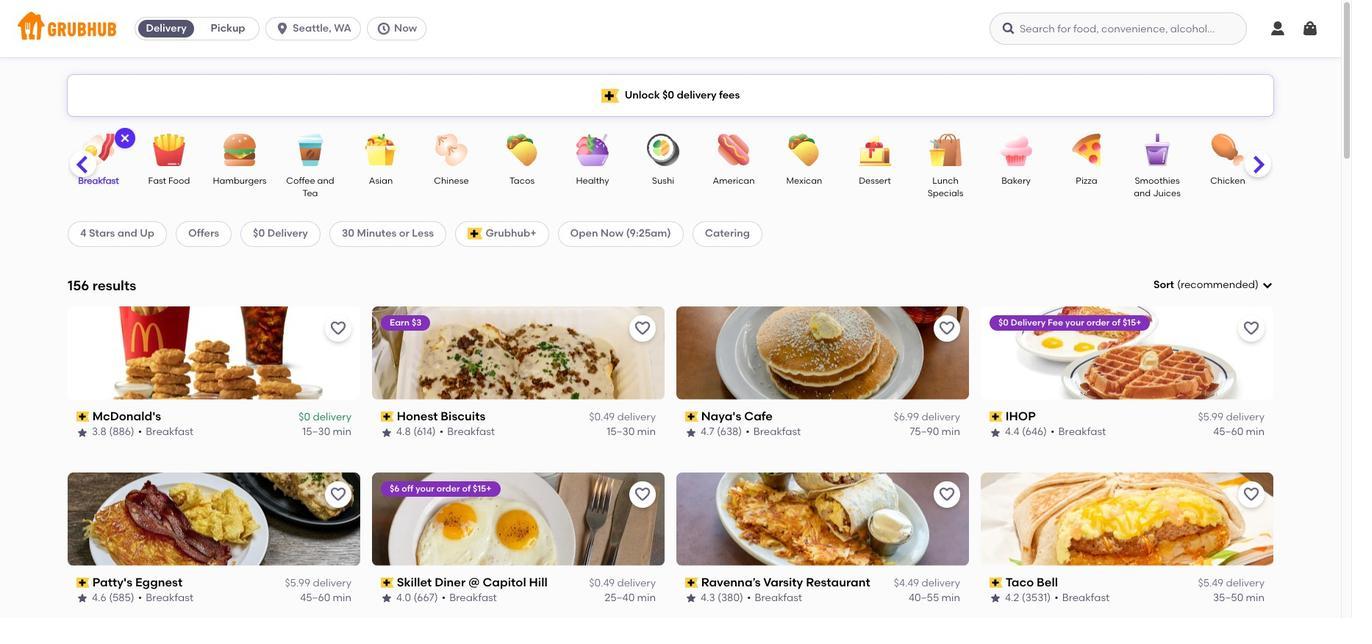 Task type: describe. For each thing, give the bounding box(es) containing it.
save this restaurant image for ravenna's varsity restaurant
[[938, 486, 956, 503]]

fee
[[1048, 317, 1063, 328]]

american
[[713, 176, 755, 186]]

lunch
[[932, 176, 959, 186]]

specials
[[928, 188, 963, 199]]

dessert image
[[849, 134, 901, 166]]

$6
[[390, 484, 400, 494]]

save this restaurant image for naya's cafe
[[938, 320, 956, 337]]

recommended
[[1181, 279, 1255, 291]]

mexican
[[786, 176, 822, 186]]

$5.49 delivery
[[1198, 577, 1265, 590]]

45–60 min for ihop
[[1213, 426, 1265, 438]]

4.7
[[701, 426, 714, 438]]

ravenna's
[[701, 575, 761, 589]]

3.8
[[92, 426, 107, 438]]

45–60 for ihop
[[1213, 426, 1243, 438]]

fast food image
[[143, 134, 195, 166]]

star icon image for ihop
[[990, 427, 1001, 439]]

unlock $0 delivery fees
[[625, 89, 740, 101]]

$5.99 for patty's eggnest
[[285, 577, 310, 590]]

• for ravenna's varsity restaurant
[[747, 592, 751, 605]]

star icon image for honest biscuits
[[381, 427, 393, 439]]

$6 off your order of $15+
[[390, 484, 491, 494]]

0 horizontal spatial of
[[462, 484, 471, 494]]

breakfast image
[[73, 134, 124, 166]]

$5.99 delivery for patty's eggnest
[[285, 577, 351, 590]]

4.3
[[701, 592, 715, 605]]

4.2 (3531)
[[1005, 592, 1051, 605]]

sort
[[1153, 279, 1174, 291]]

fast
[[148, 176, 166, 186]]

• breakfast for ihop
[[1051, 426, 1106, 438]]

• for taco bell
[[1054, 592, 1058, 605]]

15–30 min for mcdonald's
[[302, 426, 351, 438]]

4.0 (667)
[[396, 592, 438, 605]]

$6.99
[[894, 411, 919, 424]]

(9:25am)
[[626, 227, 671, 240]]

delivery for diner
[[617, 577, 656, 590]]

(380)
[[718, 592, 743, 605]]

(3531)
[[1022, 592, 1051, 605]]

delivery for eggnest
[[313, 577, 351, 590]]

naya's
[[701, 409, 741, 423]]

chicken
[[1210, 176, 1245, 186]]

open now (9:25am)
[[570, 227, 671, 240]]

subscription pass image for taco bell
[[990, 578, 1003, 588]]

breakfast for honest biscuits
[[447, 426, 495, 438]]

• breakfast for honest biscuits
[[439, 426, 495, 438]]

lunch specials image
[[920, 134, 971, 166]]

honest biscuits logo image
[[372, 306, 665, 400]]

$0 for $0 delivery
[[253, 227, 265, 240]]

up
[[140, 227, 154, 240]]

vegan image
[[1273, 134, 1324, 166]]

star icon image for patty's eggnest
[[76, 593, 88, 605]]

• for naya's cafe
[[746, 426, 750, 438]]

cafe
[[744, 409, 773, 423]]

pickup
[[211, 22, 245, 35]]

4.0
[[396, 592, 411, 605]]

$0.49 delivery for skillet diner @ capitol hill
[[589, 577, 656, 590]]

seattle, wa
[[293, 22, 351, 35]]

0 vertical spatial order
[[1086, 317, 1110, 328]]

star icon image for naya's cafe
[[685, 427, 697, 439]]

now button
[[367, 17, 432, 40]]

skillet diner @ capitol hill
[[397, 575, 547, 589]]

(886)
[[109, 426, 134, 438]]

subscription pass image for naya's cafe
[[685, 412, 698, 422]]

$5.99 for ihop
[[1198, 411, 1223, 424]]

star icon image for skillet diner @ capitol hill
[[381, 593, 393, 605]]

naya's cafe
[[701, 409, 773, 423]]

naya's cafe logo image
[[676, 306, 969, 400]]

hill
[[529, 575, 547, 589]]

save this restaurant image for skillet diner @ capitol hill
[[634, 486, 651, 503]]

min for patty's eggnest
[[333, 592, 351, 605]]

$0 delivery fee your order of $15+
[[998, 317, 1141, 328]]

star icon image for taco bell
[[990, 593, 1001, 605]]

smoothies
[[1135, 176, 1180, 186]]

patty's eggnest logo image
[[68, 472, 360, 566]]

(
[[1177, 279, 1181, 291]]

breakfast for ravenna's varsity restaurant
[[755, 592, 802, 605]]

15–30 for honest biscuits
[[607, 426, 635, 438]]

offers
[[188, 227, 219, 240]]

restaurant
[[806, 575, 870, 589]]

coffee and tea
[[286, 176, 334, 199]]

earn
[[390, 317, 410, 328]]

subscription pass image for patty's eggnest
[[76, 578, 89, 588]]

star icon image for mcdonald's
[[76, 427, 88, 439]]

breakfast for naya's cafe
[[753, 426, 801, 438]]

delivery for varsity
[[922, 577, 960, 590]]

1 horizontal spatial of
[[1112, 317, 1120, 328]]

156 results
[[68, 277, 136, 294]]

juices
[[1153, 188, 1181, 199]]

subscription pass image for ihop
[[990, 412, 1003, 422]]

american image
[[708, 134, 759, 166]]

$5.49
[[1198, 577, 1223, 590]]

delivery button
[[135, 17, 197, 40]]

seattle, wa button
[[265, 17, 367, 40]]

75–90 min
[[910, 426, 960, 438]]

save this restaurant image for honest biscuits
[[634, 320, 651, 337]]

)
[[1255, 279, 1259, 291]]

15–30 for mcdonald's
[[302, 426, 330, 438]]

4.8 (614)
[[396, 426, 436, 438]]

taco bell
[[1005, 575, 1058, 589]]

asian image
[[355, 134, 407, 166]]

$0 delivery
[[253, 227, 308, 240]]

ihop
[[1005, 409, 1036, 423]]

delivery inside "button"
[[146, 22, 187, 35]]

tea
[[303, 188, 318, 199]]

bakery
[[1001, 176, 1031, 186]]

• breakfast for taco bell
[[1054, 592, 1110, 605]]

breakfast for mcdonald's
[[146, 426, 193, 438]]

(614)
[[413, 426, 436, 438]]

4.2
[[1005, 592, 1019, 605]]

min for naya's cafe
[[941, 426, 960, 438]]

(585)
[[109, 592, 134, 605]]

3.8 (886)
[[92, 426, 134, 438]]

(638)
[[717, 426, 742, 438]]

25–40
[[605, 592, 635, 605]]

35–50
[[1213, 592, 1243, 605]]

patty's
[[92, 575, 132, 589]]

bell
[[1037, 575, 1058, 589]]

$0.49 for skillet diner @ capitol hill
[[589, 577, 615, 590]]

svg image inside now button
[[376, 21, 391, 36]]

4.6
[[92, 592, 106, 605]]

mcdonald's logo image
[[68, 306, 360, 400]]

35–50 min
[[1213, 592, 1265, 605]]

food
[[168, 176, 190, 186]]

eggnest
[[135, 575, 182, 589]]

or
[[399, 227, 409, 240]]

ravenna's varsity restaurant
[[701, 575, 870, 589]]

mexican image
[[779, 134, 830, 166]]

ihop logo image
[[981, 306, 1273, 400]]

chinese image
[[426, 134, 477, 166]]

$0.49 for honest biscuits
[[589, 411, 615, 424]]

40–55 min
[[909, 592, 960, 605]]



Task type: locate. For each thing, give the bounding box(es) containing it.
breakfast for ihop
[[1058, 426, 1106, 438]]

grubhub plus flag logo image left 'grubhub+' in the left of the page
[[468, 228, 483, 240]]

less
[[412, 227, 434, 240]]

• breakfast for ravenna's varsity restaurant
[[747, 592, 802, 605]]

45–60 min
[[1213, 426, 1265, 438], [300, 592, 351, 605]]

and for coffee and tea
[[317, 176, 334, 186]]

$4.49 delivery
[[894, 577, 960, 590]]

save this restaurant image for taco bell
[[1242, 486, 1260, 503]]

$0 for $0 delivery
[[299, 411, 310, 424]]

0 vertical spatial delivery
[[146, 22, 187, 35]]

0 horizontal spatial delivery
[[146, 22, 187, 35]]

2 15–30 from the left
[[607, 426, 635, 438]]

wa
[[334, 22, 351, 35]]

coffee and tea image
[[285, 134, 336, 166]]

now right wa
[[394, 22, 417, 35]]

1 vertical spatial your
[[416, 484, 434, 494]]

Search for food, convenience, alcohol... search field
[[990, 12, 1247, 45]]

1 vertical spatial $0.49 delivery
[[589, 577, 656, 590]]

0 vertical spatial and
[[317, 176, 334, 186]]

4.4 (646)
[[1005, 426, 1047, 438]]

4.4
[[1005, 426, 1019, 438]]

1 vertical spatial order
[[437, 484, 460, 494]]

breakfast down the @ at bottom left
[[449, 592, 497, 605]]

breakfast for taco bell
[[1062, 592, 1110, 605]]

$5.99 delivery for ihop
[[1198, 411, 1265, 424]]

0 vertical spatial your
[[1065, 317, 1084, 328]]

1 vertical spatial $5.99 delivery
[[285, 577, 351, 590]]

0 vertical spatial $5.99 delivery
[[1198, 411, 1265, 424]]

• right (886) at the left
[[138, 426, 142, 438]]

varsity
[[763, 575, 803, 589]]

and inside smoothies and juices
[[1134, 188, 1151, 199]]

1 vertical spatial svg image
[[119, 132, 131, 144]]

none field containing sort
[[1153, 278, 1273, 293]]

4.8
[[396, 426, 411, 438]]

open
[[570, 227, 598, 240]]

mcdonald's
[[92, 409, 161, 423]]

1 15–30 min from the left
[[302, 426, 351, 438]]

pizza
[[1076, 176, 1097, 186]]

and down smoothies
[[1134, 188, 1151, 199]]

skillet
[[397, 575, 432, 589]]

1 vertical spatial grubhub plus flag logo image
[[468, 228, 483, 240]]

delivery for cafe
[[922, 411, 960, 424]]

star icon image left 4.2
[[990, 593, 1001, 605]]

now
[[394, 22, 417, 35], [600, 227, 623, 240]]

0 horizontal spatial 45–60 min
[[300, 592, 351, 605]]

1 vertical spatial delivery
[[267, 227, 308, 240]]

• breakfast down the skillet diner @ capitol hill
[[442, 592, 497, 605]]

1 horizontal spatial your
[[1065, 317, 1084, 328]]

1 vertical spatial and
[[1134, 188, 1151, 199]]

• down diner
[[442, 592, 446, 605]]

svg image
[[1269, 20, 1287, 37], [1301, 20, 1319, 37], [275, 21, 290, 36], [1001, 21, 1016, 36], [1262, 279, 1273, 291]]

• breakfast down eggnest
[[138, 592, 193, 605]]

• breakfast for mcdonald's
[[138, 426, 193, 438]]

breakfast down cafe
[[753, 426, 801, 438]]

1 horizontal spatial delivery
[[267, 227, 308, 240]]

results
[[92, 277, 136, 294]]

subscription pass image for honest biscuits
[[381, 412, 394, 422]]

catering
[[705, 227, 750, 240]]

$0 for $0 delivery fee your order of $15+
[[998, 317, 1009, 328]]

1 vertical spatial $0.49
[[589, 577, 615, 590]]

0 horizontal spatial 15–30 min
[[302, 426, 351, 438]]

coffee
[[286, 176, 315, 186]]

1 horizontal spatial $5.99 delivery
[[1198, 411, 1265, 424]]

@
[[468, 575, 480, 589]]

star icon image
[[76, 427, 88, 439], [381, 427, 393, 439], [685, 427, 697, 439], [990, 427, 1001, 439], [76, 593, 88, 605], [381, 593, 393, 605], [685, 593, 697, 605], [990, 593, 1001, 605]]

45–60 min for patty's eggnest
[[300, 592, 351, 605]]

smoothies and juices image
[[1131, 134, 1183, 166]]

• breakfast for patty's eggnest
[[138, 592, 193, 605]]

0 horizontal spatial svg image
[[119, 132, 131, 144]]

delivery for $0 delivery
[[267, 227, 308, 240]]

0 vertical spatial now
[[394, 22, 417, 35]]

1 vertical spatial 45–60 min
[[300, 592, 351, 605]]

0 horizontal spatial grubhub plus flag logo image
[[468, 228, 483, 240]]

• for honest biscuits
[[439, 426, 444, 438]]

patty's eggnest
[[92, 575, 182, 589]]

star icon image for ravenna's varsity restaurant
[[685, 593, 697, 605]]

star icon image left 4.4
[[990, 427, 1001, 439]]

order
[[1086, 317, 1110, 328], [437, 484, 460, 494]]

0 horizontal spatial $5.99 delivery
[[285, 577, 351, 590]]

bakery image
[[990, 134, 1042, 166]]

• for patty's eggnest
[[138, 592, 142, 605]]

star icon image left 4.7
[[685, 427, 697, 439]]

hamburgers image
[[214, 134, 265, 166]]

grubhub+
[[485, 227, 536, 240]]

subscription pass image
[[76, 412, 89, 422], [990, 412, 1003, 422], [381, 578, 394, 588]]

grubhub plus flag logo image for grubhub+
[[468, 228, 483, 240]]

1 vertical spatial now
[[600, 227, 623, 240]]

4.7 (638)
[[701, 426, 742, 438]]

biscuits
[[441, 409, 485, 423]]

4 stars and up
[[80, 227, 154, 240]]

delivery down tea
[[267, 227, 308, 240]]

0 vertical spatial 45–60 min
[[1213, 426, 1265, 438]]

now inside button
[[394, 22, 417, 35]]

0 vertical spatial $0.49 delivery
[[589, 411, 656, 424]]

of
[[1112, 317, 1120, 328], [462, 484, 471, 494]]

healthy image
[[567, 134, 618, 166]]

(646)
[[1022, 426, 1047, 438]]

skillet diner @ capitol hill logo image
[[372, 472, 665, 566]]

15–30 min
[[302, 426, 351, 438], [607, 426, 656, 438]]

30 minutes or less
[[342, 227, 434, 240]]

svg image
[[376, 21, 391, 36], [119, 132, 131, 144]]

and left up
[[117, 227, 137, 240]]

1 horizontal spatial 15–30 min
[[607, 426, 656, 438]]

0 vertical spatial $15+
[[1123, 317, 1141, 328]]

• breakfast down the bell
[[1054, 592, 1110, 605]]

45–60
[[1213, 426, 1243, 438], [300, 592, 330, 605]]

svg image left fast food image
[[119, 132, 131, 144]]

min for honest biscuits
[[637, 426, 656, 438]]

pizza image
[[1061, 134, 1112, 166]]

sort ( recommended )
[[1153, 279, 1259, 291]]

2 horizontal spatial subscription pass image
[[990, 412, 1003, 422]]

2 vertical spatial and
[[117, 227, 137, 240]]

and for smoothies and juices
[[1134, 188, 1151, 199]]

1 vertical spatial of
[[462, 484, 471, 494]]

min for ihop
[[1246, 426, 1265, 438]]

delivery for bell
[[1226, 577, 1265, 590]]

1 horizontal spatial svg image
[[376, 21, 391, 36]]

1 horizontal spatial $15+
[[1123, 317, 1141, 328]]

• for skillet diner @ capitol hill
[[442, 592, 446, 605]]

75–90
[[910, 426, 939, 438]]

sushi image
[[637, 134, 689, 166]]

2 horizontal spatial and
[[1134, 188, 1151, 199]]

grubhub plus flag logo image left "unlock"
[[601, 89, 619, 103]]

subscription pass image for mcdonald's
[[76, 412, 89, 422]]

1 horizontal spatial grubhub plus flag logo image
[[601, 89, 619, 103]]

star icon image left 4.0
[[381, 593, 393, 605]]

now right open
[[600, 227, 623, 240]]

breakfast down eggnest
[[146, 592, 193, 605]]

order right fee
[[1086, 317, 1110, 328]]

tacos
[[509, 176, 535, 186]]

subscription pass image left the skillet
[[381, 578, 394, 588]]

save this restaurant image for mcdonald's
[[329, 320, 347, 337]]

• breakfast right the (646)
[[1051, 426, 1106, 438]]

delivery for $0 delivery fee your order of $15+
[[1011, 317, 1046, 328]]

grubhub plus flag logo image for unlock $0 delivery fees
[[601, 89, 619, 103]]

$0.49 delivery
[[589, 411, 656, 424], [589, 577, 656, 590]]

15–30 min for honest biscuits
[[607, 426, 656, 438]]

4.6 (585)
[[92, 592, 134, 605]]

subscription pass image left naya's on the right
[[685, 412, 698, 422]]

$3
[[412, 317, 422, 328]]

• breakfast down varsity
[[747, 592, 802, 605]]

• down honest biscuits
[[439, 426, 444, 438]]

subscription pass image left ravenna's on the bottom right of the page
[[685, 578, 698, 588]]

0 horizontal spatial and
[[117, 227, 137, 240]]

1 vertical spatial $5.99
[[285, 577, 310, 590]]

0 vertical spatial 45–60
[[1213, 426, 1243, 438]]

4
[[80, 227, 87, 240]]

0 vertical spatial grubhub plus flag logo image
[[601, 89, 619, 103]]

1 $0.49 delivery from the top
[[589, 411, 656, 424]]

and inside the 'coffee and tea'
[[317, 176, 334, 186]]

min for skillet diner @ capitol hill
[[637, 592, 656, 605]]

breakfast right the (646)
[[1058, 426, 1106, 438]]

• for mcdonald's
[[138, 426, 142, 438]]

2 vertical spatial delivery
[[1011, 317, 1046, 328]]

subscription pass image for ravenna's varsity restaurant
[[685, 578, 698, 588]]

min for taco bell
[[1246, 592, 1265, 605]]

• right (638) on the right of page
[[746, 426, 750, 438]]

min for ravenna's varsity restaurant
[[941, 592, 960, 605]]

of right fee
[[1112, 317, 1120, 328]]

your
[[1065, 317, 1084, 328], [416, 484, 434, 494]]

subscription pass image left taco
[[990, 578, 1003, 588]]

$6.99 delivery
[[894, 411, 960, 424]]

2 horizontal spatial delivery
[[1011, 317, 1046, 328]]

$0
[[662, 89, 674, 101], [253, 227, 265, 240], [998, 317, 1009, 328], [299, 411, 310, 424]]

(667)
[[414, 592, 438, 605]]

0 horizontal spatial now
[[394, 22, 417, 35]]

$0 delivery
[[299, 411, 351, 424]]

• breakfast down cafe
[[746, 426, 801, 438]]

breakfast for skillet diner @ capitol hill
[[449, 592, 497, 605]]

1 horizontal spatial and
[[317, 176, 334, 186]]

of right off
[[462, 484, 471, 494]]

subscription pass image for skillet diner @ capitol hill
[[381, 578, 394, 588]]

order right off
[[437, 484, 460, 494]]

pickup button
[[197, 17, 259, 40]]

156
[[68, 277, 89, 294]]

45–60 for patty's eggnest
[[300, 592, 330, 605]]

0 vertical spatial $0.49
[[589, 411, 615, 424]]

0 vertical spatial $5.99
[[1198, 411, 1223, 424]]

sushi
[[652, 176, 674, 186]]

main navigation navigation
[[0, 0, 1341, 57]]

1 horizontal spatial 45–60 min
[[1213, 426, 1265, 438]]

ravenna's varsity restaurant logo image
[[676, 472, 969, 566]]

min
[[333, 426, 351, 438], [637, 426, 656, 438], [941, 426, 960, 438], [1246, 426, 1265, 438], [333, 592, 351, 605], [637, 592, 656, 605], [941, 592, 960, 605], [1246, 592, 1265, 605]]

None field
[[1153, 278, 1273, 293]]

breakfast down varsity
[[755, 592, 802, 605]]

0 vertical spatial svg image
[[376, 21, 391, 36]]

diner
[[435, 575, 466, 589]]

1 horizontal spatial $5.99
[[1198, 411, 1223, 424]]

capitol
[[483, 575, 526, 589]]

$15+
[[1123, 317, 1141, 328], [473, 484, 491, 494]]

save this restaurant image
[[329, 320, 347, 337], [938, 320, 956, 337], [1242, 320, 1260, 337], [938, 486, 956, 503], [1242, 486, 1260, 503]]

• breakfast for naya's cafe
[[746, 426, 801, 438]]

svg image right wa
[[376, 21, 391, 36]]

unlock
[[625, 89, 660, 101]]

and up tea
[[317, 176, 334, 186]]

off
[[402, 484, 413, 494]]

breakfast down biscuits
[[447, 426, 495, 438]]

40–55
[[909, 592, 939, 605]]

2 15–30 min from the left
[[607, 426, 656, 438]]

asian
[[369, 176, 393, 186]]

• right the (646)
[[1051, 426, 1055, 438]]

honest biscuits
[[397, 409, 485, 423]]

breakfast for patty's eggnest
[[146, 592, 193, 605]]

1 horizontal spatial 45–60
[[1213, 426, 1243, 438]]

your right fee
[[1065, 317, 1084, 328]]

minutes
[[357, 227, 397, 240]]

• breakfast for skillet diner @ capitol hill
[[442, 592, 497, 605]]

0 horizontal spatial $5.99
[[285, 577, 310, 590]]

star icon image left 3.8
[[76, 427, 88, 439]]

$5.99
[[1198, 411, 1223, 424], [285, 577, 310, 590]]

1 horizontal spatial 15–30
[[607, 426, 635, 438]]

breakfast down breakfast image
[[78, 176, 119, 186]]

$5.99 delivery
[[1198, 411, 1265, 424], [285, 577, 351, 590]]

fees
[[719, 89, 740, 101]]

2 $0.49 from the top
[[589, 577, 615, 590]]

dessert
[[859, 176, 891, 186]]

stars
[[89, 227, 115, 240]]

• breakfast down biscuits
[[439, 426, 495, 438]]

• breakfast down mcdonald's
[[138, 426, 193, 438]]

• right (380)
[[747, 592, 751, 605]]

delivery for biscuits
[[617, 411, 656, 424]]

subscription pass image left mcdonald's
[[76, 412, 89, 422]]

delivery left pickup
[[146, 22, 187, 35]]

star icon image left 4.6
[[76, 593, 88, 605]]

delivery
[[146, 22, 187, 35], [267, 227, 308, 240], [1011, 317, 1046, 328]]

save this restaurant image
[[634, 320, 651, 337], [329, 486, 347, 503], [634, 486, 651, 503]]

1 vertical spatial 45–60
[[300, 592, 330, 605]]

• for ihop
[[1051, 426, 1055, 438]]

$4.49
[[894, 577, 919, 590]]

subscription pass image
[[381, 412, 394, 422], [685, 412, 698, 422], [76, 578, 89, 588], [685, 578, 698, 588], [990, 578, 1003, 588]]

0 horizontal spatial subscription pass image
[[76, 412, 89, 422]]

subscription pass image left ihop
[[990, 412, 1003, 422]]

chinese
[[434, 176, 469, 186]]

0 horizontal spatial 15–30
[[302, 426, 330, 438]]

4.3 (380)
[[701, 592, 743, 605]]

• down patty's eggnest
[[138, 592, 142, 605]]

0 horizontal spatial 45–60
[[300, 592, 330, 605]]

1 15–30 from the left
[[302, 426, 330, 438]]

delivery left fee
[[1011, 317, 1046, 328]]

1 horizontal spatial subscription pass image
[[381, 578, 394, 588]]

star icon image left the 4.3 at the bottom right of the page
[[685, 593, 697, 605]]

30
[[342, 227, 355, 240]]

min for mcdonald's
[[333, 426, 351, 438]]

0 horizontal spatial $15+
[[473, 484, 491, 494]]

grubhub plus flag logo image
[[601, 89, 619, 103], [468, 228, 483, 240]]

2 $0.49 delivery from the top
[[589, 577, 656, 590]]

breakfast right (3531)
[[1062, 592, 1110, 605]]

$0.49
[[589, 411, 615, 424], [589, 577, 615, 590]]

breakfast down mcdonald's
[[146, 426, 193, 438]]

honest
[[397, 409, 438, 423]]

taco bell logo image
[[981, 472, 1273, 566]]

healthy
[[576, 176, 609, 186]]

subscription pass image left the honest
[[381, 412, 394, 422]]

0 horizontal spatial order
[[437, 484, 460, 494]]

star icon image left 4.8
[[381, 427, 393, 439]]

1 vertical spatial $15+
[[473, 484, 491, 494]]

taco
[[1005, 575, 1034, 589]]

hamburgers
[[213, 176, 267, 186]]

$0.49 delivery for honest biscuits
[[589, 411, 656, 424]]

delivery
[[677, 89, 716, 101], [313, 411, 351, 424], [617, 411, 656, 424], [922, 411, 960, 424], [1226, 411, 1265, 424], [313, 577, 351, 590], [617, 577, 656, 590], [922, 577, 960, 590], [1226, 577, 1265, 590]]

fast food
[[148, 176, 190, 186]]

svg image inside 'seattle, wa' button
[[275, 21, 290, 36]]

chicken image
[[1202, 134, 1253, 166]]

1 horizontal spatial now
[[600, 227, 623, 240]]

1 $0.49 from the top
[[589, 411, 615, 424]]

• down the bell
[[1054, 592, 1058, 605]]

1 horizontal spatial order
[[1086, 317, 1110, 328]]

0 horizontal spatial your
[[416, 484, 434, 494]]

your right off
[[416, 484, 434, 494]]

and
[[317, 176, 334, 186], [1134, 188, 1151, 199], [117, 227, 137, 240]]

0 vertical spatial of
[[1112, 317, 1120, 328]]

tacos image
[[496, 134, 548, 166]]

subscription pass image left patty's
[[76, 578, 89, 588]]



Task type: vqa. For each thing, say whether or not it's contained in the screenshot.


